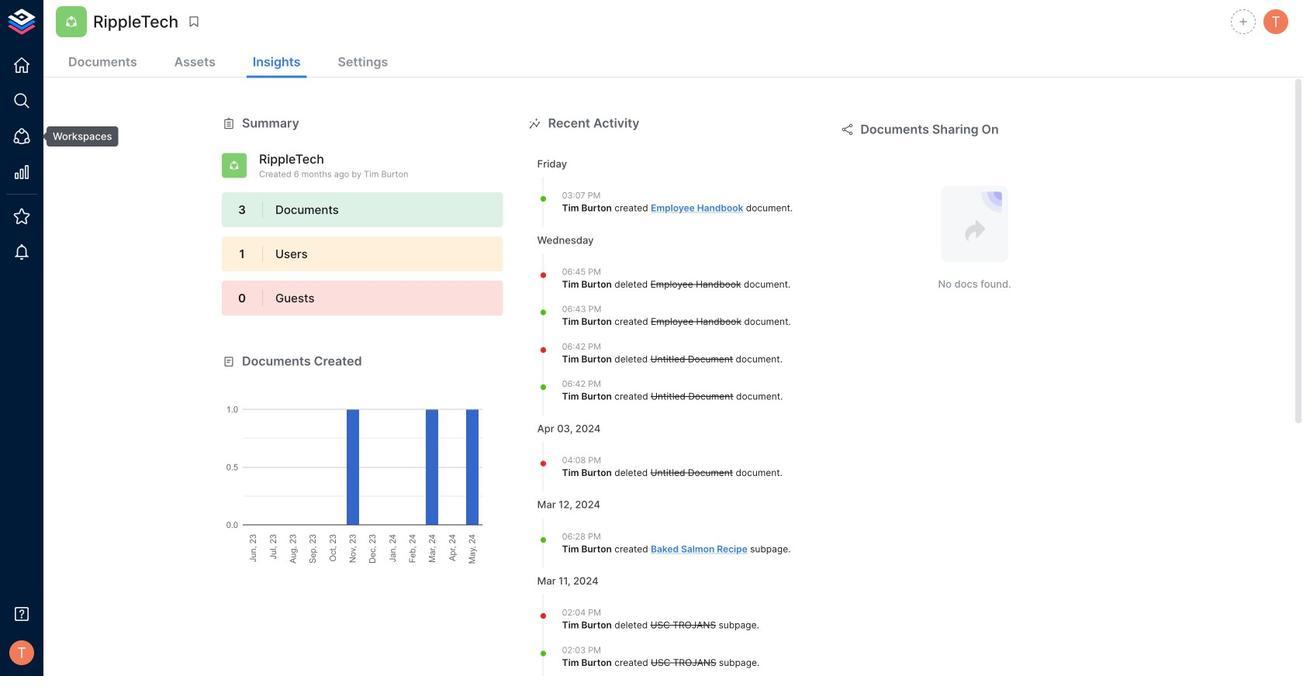 Task type: vqa. For each thing, say whether or not it's contained in the screenshot.
Unpin ICON
no



Task type: locate. For each thing, give the bounding box(es) containing it.
tooltip
[[36, 126, 118, 147]]



Task type: describe. For each thing, give the bounding box(es) containing it.
bookmark image
[[187, 15, 201, 29]]

a chart. element
[[222, 371, 504, 564]]

a chart. image
[[222, 371, 504, 564]]



